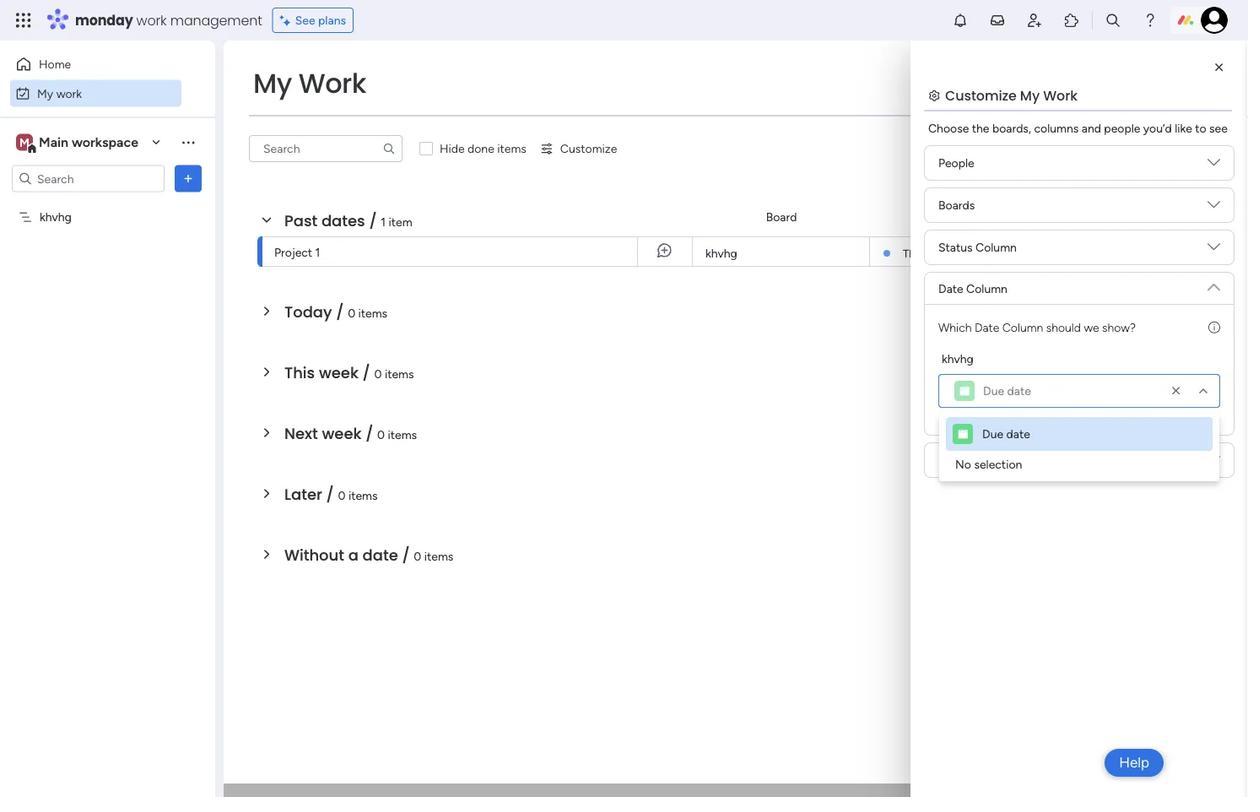 Task type: vqa. For each thing, say whether or not it's contained in the screenshot.
This Week / 0 Items
yes



Task type: locate. For each thing, give the bounding box(es) containing it.
workspace options image
[[180, 134, 197, 151]]

a
[[348, 544, 359, 566]]

customize for customize my work
[[946, 86, 1017, 105]]

project
[[274, 245, 313, 259]]

1 vertical spatial work
[[56, 86, 82, 100]]

1 vertical spatial customize
[[561, 141, 618, 156]]

column right status
[[976, 240, 1017, 255]]

like
[[1176, 121, 1193, 136]]

due date
[[984, 384, 1032, 398], [983, 427, 1031, 441]]

0 vertical spatial work
[[136, 11, 167, 30]]

customize inside button
[[561, 141, 618, 156]]

v2 info image
[[1209, 318, 1221, 336]]

0 horizontal spatial work
[[56, 86, 82, 100]]

1 horizontal spatial khvhg
[[706, 246, 738, 260]]

0 vertical spatial dapulse dropdown down arrow image
[[1208, 198, 1221, 217]]

0 right today
[[348, 306, 356, 320]]

people
[[939, 156, 975, 170], [1055, 210, 1091, 224]]

0 right "later"
[[338, 488, 346, 502]]

0 inside the this week / 0 items
[[375, 366, 382, 381]]

option
[[0, 202, 215, 205]]

None search field
[[249, 135, 403, 162]]

0 horizontal spatial khvhg
[[40, 210, 72, 224]]

1 vertical spatial 1
[[315, 245, 320, 259]]

2 dapulse dropdown down arrow image from the top
[[1208, 274, 1221, 293]]

work down home
[[56, 86, 82, 100]]

0 vertical spatial due
[[984, 384, 1005, 398]]

week down "today / 0 items"
[[319, 362, 359, 383]]

dapulse dropdown down arrow image
[[1208, 198, 1221, 217], [1208, 274, 1221, 293]]

/
[[369, 210, 377, 231], [336, 301, 344, 323], [363, 362, 371, 383], [366, 423, 374, 444], [326, 483, 334, 505], [402, 544, 410, 566]]

0 down the this week / 0 items
[[378, 427, 385, 442]]

search everything image
[[1105, 12, 1122, 29]]

2 vertical spatial date
[[975, 320, 1000, 334]]

0 horizontal spatial 1
[[315, 245, 320, 259]]

choose
[[929, 121, 970, 136]]

khvhg group
[[939, 350, 1221, 408]]

dapulse dropdown down arrow image for priority column
[[1208, 453, 1221, 472]]

2 dapulse dropdown down arrow image from the top
[[1208, 241, 1221, 260]]

week for next
[[322, 423, 362, 444]]

dapulse dropdown down arrow image up v2 info icon
[[1208, 274, 1221, 293]]

which
[[939, 320, 972, 334]]

date down which date column should we show?
[[1008, 384, 1032, 398]]

next week / 0 items
[[285, 423, 417, 444]]

2 vertical spatial dapulse dropdown down arrow image
[[1208, 453, 1221, 472]]

show?
[[1103, 320, 1137, 334]]

priority column
[[939, 453, 1021, 467]]

see
[[295, 13, 315, 27]]

workspace selection element
[[16, 132, 141, 154]]

work
[[299, 65, 367, 102], [1044, 86, 1078, 105]]

due date down which date column should we show?
[[984, 384, 1032, 398]]

/ right "a"
[[402, 544, 410, 566]]

column
[[976, 240, 1017, 255], [967, 281, 1008, 296], [1003, 320, 1044, 334], [980, 453, 1021, 467]]

0 vertical spatial date
[[1008, 384, 1032, 398]]

items inside next week / 0 items
[[388, 427, 417, 442]]

help button
[[1105, 749, 1164, 777]]

you'd
[[1144, 121, 1173, 136]]

0 horizontal spatial customize
[[561, 141, 618, 156]]

1 dapulse dropdown down arrow image from the top
[[1208, 198, 1221, 217]]

1 vertical spatial date
[[939, 281, 964, 296]]

0 vertical spatial dapulse dropdown down arrow image
[[1208, 156, 1221, 175]]

work inside the my work button
[[56, 86, 82, 100]]

options image
[[180, 170, 197, 187]]

khvhg inside group
[[942, 351, 974, 366]]

boards
[[939, 198, 975, 212]]

/ right today
[[336, 301, 344, 323]]

/ up next week / 0 items
[[363, 362, 371, 383]]

my down home
[[37, 86, 53, 100]]

2 vertical spatial date
[[363, 544, 398, 566]]

0 vertical spatial 1
[[381, 214, 386, 229]]

khvhg link
[[703, 237, 860, 268]]

1 right project
[[315, 245, 320, 259]]

2 horizontal spatial date
[[1170, 210, 1196, 224]]

0 vertical spatial due date
[[984, 384, 1032, 398]]

column right no
[[980, 453, 1021, 467]]

1 inside past dates / 1 item
[[381, 214, 386, 229]]

due
[[984, 384, 1005, 398], [983, 427, 1004, 441]]

1 vertical spatial this
[[285, 362, 315, 383]]

0 horizontal spatial my
[[37, 86, 53, 100]]

workspace image
[[16, 133, 33, 152]]

items
[[498, 141, 527, 156], [358, 306, 388, 320], [385, 366, 414, 381], [388, 427, 417, 442], [349, 488, 378, 502], [425, 549, 454, 563]]

/ down the this week / 0 items
[[366, 423, 374, 444]]

2 horizontal spatial my
[[1021, 86, 1040, 105]]

help image
[[1142, 12, 1159, 29]]

1 horizontal spatial this
[[903, 247, 923, 260]]

0 inside "today / 0 items"
[[348, 306, 356, 320]]

column down status column
[[967, 281, 1008, 296]]

1 dapulse dropdown down arrow image from the top
[[1208, 156, 1221, 175]]

date inside khvhg group
[[1008, 384, 1032, 398]]

my up boards, at right top
[[1021, 86, 1040, 105]]

1 vertical spatial dapulse dropdown down arrow image
[[1208, 274, 1221, 293]]

1 horizontal spatial people
[[1055, 210, 1091, 224]]

board
[[766, 210, 797, 224]]

monday work management
[[75, 11, 262, 30]]

1
[[381, 214, 386, 229], [315, 245, 320, 259]]

dapulse dropdown down arrow image for status column
[[1208, 241, 1221, 260]]

due date up selection
[[983, 427, 1031, 441]]

date column
[[939, 281, 1008, 296]]

customize my work
[[946, 86, 1078, 105]]

1 horizontal spatial work
[[136, 11, 167, 30]]

work for monday
[[136, 11, 167, 30]]

date up selection
[[1007, 427, 1031, 441]]

0 vertical spatial week
[[319, 362, 359, 383]]

this week / 0 items
[[285, 362, 414, 383]]

my inside button
[[37, 86, 53, 100]]

1 horizontal spatial work
[[1044, 86, 1078, 105]]

this left month
[[903, 247, 923, 260]]

0 horizontal spatial date
[[939, 281, 964, 296]]

work
[[136, 11, 167, 30], [56, 86, 82, 100]]

1 vertical spatial khvhg
[[706, 246, 738, 260]]

0 inside later / 0 items
[[338, 488, 346, 502]]

date for date column
[[939, 281, 964, 296]]

column for date column
[[967, 281, 1008, 296]]

week right next
[[322, 423, 362, 444]]

dapulse dropdown down arrow image
[[1208, 156, 1221, 175], [1208, 241, 1221, 260], [1208, 453, 1221, 472]]

date right "a"
[[363, 544, 398, 566]]

date
[[1170, 210, 1196, 224], [939, 281, 964, 296], [975, 320, 1000, 334]]

/ right "later"
[[326, 483, 334, 505]]

monday
[[75, 11, 133, 30]]

1 horizontal spatial my
[[253, 65, 292, 102]]

1 horizontal spatial customize
[[946, 86, 1017, 105]]

work for my
[[56, 86, 82, 100]]

1 vertical spatial dapulse dropdown down arrow image
[[1208, 241, 1221, 260]]

1 vertical spatial week
[[322, 423, 362, 444]]

main content containing past dates /
[[224, 41, 1249, 797]]

3 dapulse dropdown down arrow image from the top
[[1208, 453, 1221, 472]]

my for my work
[[253, 65, 292, 102]]

customize
[[946, 86, 1017, 105], [561, 141, 618, 156]]

this
[[903, 247, 923, 260], [285, 362, 315, 383]]

my work button
[[10, 80, 182, 107]]

2 horizontal spatial khvhg
[[942, 351, 974, 366]]

khvhg list box
[[0, 199, 215, 459]]

0 horizontal spatial this
[[285, 362, 315, 383]]

item
[[389, 214, 413, 229]]

0 vertical spatial this
[[903, 247, 923, 260]]

my
[[253, 65, 292, 102], [1021, 86, 1040, 105], [37, 86, 53, 100]]

1 horizontal spatial 1
[[381, 214, 386, 229]]

work up columns on the top right of page
[[1044, 86, 1078, 105]]

0 up next week / 0 items
[[375, 366, 382, 381]]

dapulse dropdown down arrow image down see on the top
[[1208, 198, 1221, 217]]

work right monday
[[136, 11, 167, 30]]

1 left item
[[381, 214, 386, 229]]

today
[[285, 301, 332, 323]]

work down the plans
[[299, 65, 367, 102]]

0 vertical spatial customize
[[946, 86, 1017, 105]]

0 horizontal spatial people
[[939, 156, 975, 170]]

this up next
[[285, 362, 315, 383]]

my down see plans button
[[253, 65, 292, 102]]

priority
[[939, 453, 977, 467]]

my for my work
[[37, 86, 53, 100]]

0
[[348, 306, 356, 320], [375, 366, 382, 381], [378, 427, 385, 442], [338, 488, 346, 502], [414, 549, 422, 563]]

2 vertical spatial khvhg
[[942, 351, 974, 366]]

0 vertical spatial date
[[1170, 210, 1196, 224]]

my inside main content
[[1021, 86, 1040, 105]]

status
[[939, 240, 973, 255]]

0 vertical spatial khvhg
[[40, 210, 72, 224]]

plans
[[318, 13, 346, 27]]

gary orlando image
[[1202, 7, 1229, 34]]

0 right "a"
[[414, 549, 422, 563]]

main content
[[224, 41, 1249, 797]]

items inside later / 0 items
[[349, 488, 378, 502]]

month
[[926, 247, 958, 260]]

to
[[1196, 121, 1207, 136]]

the
[[973, 121, 990, 136]]

items inside "today / 0 items"
[[358, 306, 388, 320]]

Filter dashboard by text search field
[[249, 135, 403, 162]]

1 vertical spatial due date
[[983, 427, 1031, 441]]

week
[[319, 362, 359, 383], [322, 423, 362, 444]]

date
[[1008, 384, 1032, 398], [1007, 427, 1031, 441], [363, 544, 398, 566]]

hide
[[440, 141, 465, 156]]

inbox image
[[990, 12, 1007, 29]]

khvhg
[[40, 210, 72, 224], [706, 246, 738, 260], [942, 351, 974, 366]]

next
[[285, 423, 318, 444]]

workspace
[[72, 134, 138, 150]]



Task type: describe. For each thing, give the bounding box(es) containing it.
invite members image
[[1027, 12, 1044, 29]]

group
[[930, 210, 963, 224]]

week for this
[[319, 362, 359, 383]]

status column
[[939, 240, 1017, 255]]

1 vertical spatial due
[[983, 427, 1004, 441]]

/ left item
[[369, 210, 377, 231]]

0 inside without a date / 0 items
[[414, 549, 422, 563]]

dapulse dropdown down arrow image for date column
[[1208, 274, 1221, 293]]

khvhg for khvhg group
[[942, 351, 974, 366]]

items inside the this week / 0 items
[[385, 366, 414, 381]]

see plans
[[295, 13, 346, 27]]

hide done items
[[440, 141, 527, 156]]

main
[[39, 134, 68, 150]]

1 vertical spatial date
[[1007, 427, 1031, 441]]

date for date
[[1170, 210, 1196, 224]]

no
[[956, 457, 972, 472]]

dapulse dropdown down arrow image for people
[[1208, 156, 1221, 175]]

help
[[1120, 754, 1150, 771]]

no selection
[[956, 457, 1023, 472]]

see
[[1210, 121, 1228, 136]]

main workspace
[[39, 134, 138, 150]]

past dates / 1 item
[[285, 210, 413, 231]]

this month
[[903, 247, 958, 260]]

notifications image
[[952, 12, 969, 29]]

my work
[[253, 65, 367, 102]]

see plans button
[[272, 8, 354, 33]]

management
[[170, 11, 262, 30]]

customize for customize
[[561, 141, 618, 156]]

my work
[[37, 86, 82, 100]]

search image
[[383, 142, 396, 155]]

dapulse dropdown down arrow image for boards
[[1208, 198, 1221, 217]]

we
[[1085, 320, 1100, 334]]

1 horizontal spatial date
[[975, 320, 1000, 334]]

home
[[39, 57, 71, 71]]

column for status column
[[976, 240, 1017, 255]]

columns
[[1035, 121, 1079, 136]]

today / 0 items
[[285, 301, 388, 323]]

home button
[[10, 51, 182, 78]]

select product image
[[15, 12, 32, 29]]

column for priority column
[[980, 453, 1021, 467]]

0 horizontal spatial work
[[299, 65, 367, 102]]

m
[[19, 135, 30, 149]]

khvhg for khvhg link
[[706, 246, 738, 260]]

later
[[285, 483, 322, 505]]

should
[[1047, 320, 1082, 334]]

project 1
[[274, 245, 320, 259]]

1 vertical spatial people
[[1055, 210, 1091, 224]]

dates
[[322, 210, 365, 231]]

0 vertical spatial people
[[939, 156, 975, 170]]

done
[[468, 141, 495, 156]]

due inside khvhg group
[[984, 384, 1005, 398]]

boards,
[[993, 121, 1032, 136]]

which date column should we show?
[[939, 320, 1137, 334]]

apps image
[[1064, 12, 1081, 29]]

without a date / 0 items
[[285, 544, 454, 566]]

past
[[285, 210, 318, 231]]

selection
[[975, 457, 1023, 472]]

without
[[285, 544, 344, 566]]

people
[[1105, 121, 1141, 136]]

column left should
[[1003, 320, 1044, 334]]

none search field inside main content
[[249, 135, 403, 162]]

khvhg heading
[[942, 350, 974, 367]]

due date inside khvhg group
[[984, 384, 1032, 398]]

items inside without a date / 0 items
[[425, 549, 454, 563]]

0 inside next week / 0 items
[[378, 427, 385, 442]]

customize button
[[534, 135, 624, 162]]

khvhg inside list box
[[40, 210, 72, 224]]

this for month
[[903, 247, 923, 260]]

this for week
[[285, 362, 315, 383]]

choose the boards, columns and people you'd like to see
[[929, 121, 1228, 136]]

Search in workspace field
[[35, 169, 141, 188]]

and
[[1082, 121, 1102, 136]]

work inside main content
[[1044, 86, 1078, 105]]

later / 0 items
[[285, 483, 378, 505]]



